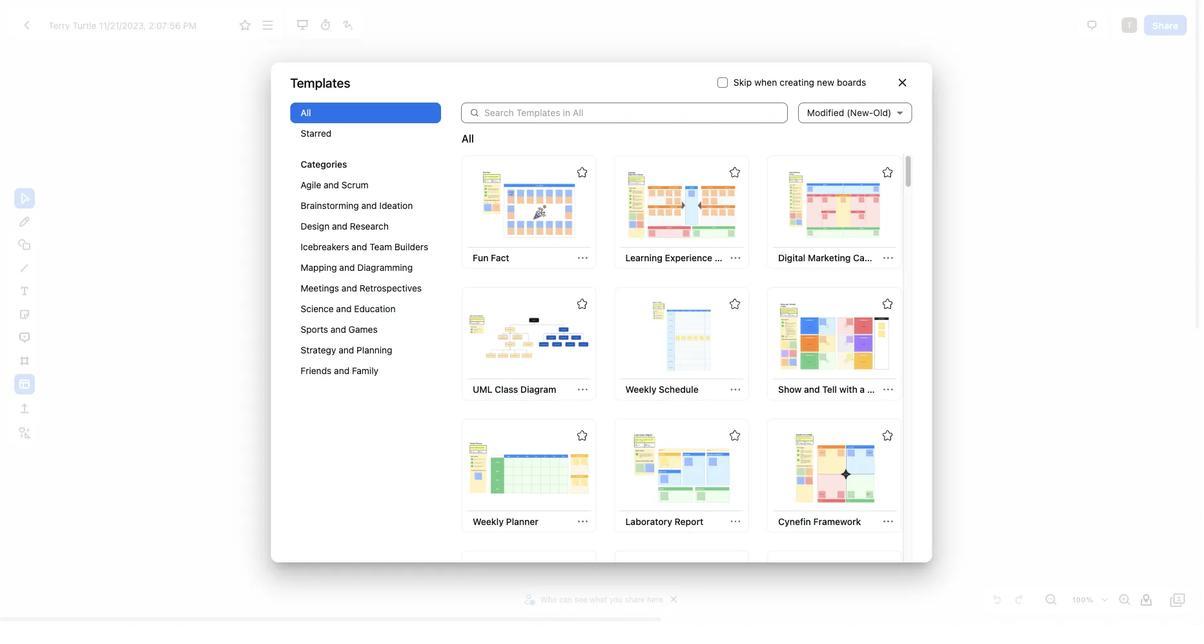 Task type: vqa. For each thing, say whether or not it's contained in the screenshot.
"Modified"
yes



Task type: locate. For each thing, give the bounding box(es) containing it.
share button
[[1144, 15, 1187, 36]]

and for agile
[[324, 180, 339, 190]]

more tools image
[[17, 426, 32, 441]]

zoom out image
[[1043, 593, 1059, 608]]

star this whiteboard image inside card for template laboratory report element
[[730, 431, 740, 441]]

and for brainstorming
[[361, 200, 377, 211]]

who
[[540, 595, 557, 605]]

star this whiteboard image for show and tell with a twist
[[883, 299, 893, 309]]

thumbnail for uml class diagram image
[[469, 301, 589, 372]]

and up sports and games
[[336, 304, 352, 314]]

strategy and planning
[[301, 345, 392, 356]]

show
[[778, 385, 802, 395]]

more options for weekly planner image
[[578, 517, 588, 527]]

and up mapping and diagramming at the left top of the page
[[352, 242, 367, 252]]

new
[[817, 77, 834, 88]]

laboratory
[[626, 517, 672, 527]]

0 horizontal spatial weekly
[[473, 517, 504, 527]]

fun
[[473, 253, 489, 263]]

card for template fun fact element
[[462, 156, 596, 269]]

cynefin framework button
[[773, 512, 866, 532]]

education
[[354, 304, 396, 314]]

thumbnail for cynefin framework image
[[775, 433, 895, 504]]

star this whiteboard image inside card for template fun fact element
[[577, 167, 587, 178]]

and up research
[[361, 200, 377, 211]]

1 horizontal spatial weekly
[[626, 385, 656, 395]]

star this whiteboard image inside card for template weekly planner element
[[577, 431, 587, 441]]

all element
[[460, 154, 903, 626]]

builders
[[395, 242, 428, 252]]

canvas for digital marketing canvas
[[853, 253, 884, 263]]

learning
[[626, 253, 663, 263]]

see
[[575, 595, 587, 605]]

1 vertical spatial all
[[462, 133, 474, 145]]

sports and games
[[301, 324, 378, 335]]

weekly for weekly schedule
[[626, 385, 656, 395]]

and for icebreakers
[[352, 242, 367, 252]]

and left tell
[[804, 385, 820, 395]]

laboratory report
[[626, 517, 704, 527]]

marketing
[[808, 253, 851, 263]]

who can see what you share here button
[[522, 590, 667, 610]]

cynefin
[[778, 517, 811, 527]]

agile and scrum
[[301, 180, 369, 190]]

templates image
[[17, 377, 32, 392]]

when
[[755, 77, 777, 88]]

planning
[[357, 345, 392, 356]]

and down 'strategy and planning'
[[334, 366, 350, 376]]

0 vertical spatial weekly
[[626, 385, 656, 395]]

weekly left schedule
[[626, 385, 656, 395]]

you
[[609, 595, 623, 605]]

1 canvas from the left
[[715, 253, 746, 263]]

timer image
[[318, 17, 333, 33]]

design
[[301, 221, 330, 232]]

learning experience canvas
[[626, 253, 746, 263]]

who can see what you share here
[[540, 595, 663, 605]]

star this whiteboard image inside 'card for template uml class diagram' element
[[577, 299, 587, 309]]

agile
[[301, 180, 321, 190]]

can
[[559, 595, 572, 605]]

star this whiteboard image for weekly schedule
[[730, 299, 740, 309]]

1 horizontal spatial all
[[462, 133, 474, 145]]

0 horizontal spatial all
[[301, 107, 311, 118]]

upload pdfs and images image
[[17, 401, 32, 417]]

fun fact button
[[468, 248, 514, 269]]

star this whiteboard image inside 'card for template weekly schedule' "element"
[[730, 299, 740, 309]]

class
[[495, 385, 518, 395]]

starred
[[301, 128, 332, 139]]

zoom in image
[[1117, 593, 1132, 608]]

friends and family
[[301, 366, 379, 376]]

thumbnail for learning experience canvas image
[[622, 170, 742, 240]]

more options for laboratory report image
[[731, 517, 740, 527]]

friends
[[301, 366, 332, 376]]

star this whiteboard image inside card for template show and tell with a twist element
[[883, 299, 893, 309]]

all
[[301, 107, 311, 118], [462, 133, 474, 145]]

thumbnail for show and tell with a twist image
[[775, 301, 895, 372]]

icebreakers
[[301, 242, 349, 252]]

here
[[647, 595, 663, 605]]

canvas inside button
[[853, 253, 884, 263]]

card for template show and tell with a twist element
[[767, 287, 902, 401]]

canvas right "experience"
[[715, 253, 746, 263]]

more options for digital marketing canvas image
[[884, 254, 893, 263]]

diagram
[[520, 385, 556, 395]]

fact
[[491, 253, 509, 263]]

and for strategy
[[339, 345, 354, 356]]

canvas inside button
[[715, 253, 746, 263]]

1 horizontal spatial canvas
[[853, 253, 884, 263]]

learning experience canvas button
[[620, 248, 746, 269]]

diagramming
[[357, 262, 413, 273]]

%
[[1086, 596, 1093, 605]]

star this whiteboard image inside card for template learning experience canvas element
[[730, 167, 740, 178]]

science
[[301, 304, 334, 314]]

weekly
[[626, 385, 656, 395], [473, 517, 504, 527]]

star this whiteboard image for cynefin framework
[[883, 431, 893, 441]]

weekly left the planner
[[473, 517, 504, 527]]

and up the meetings and retrospectives
[[339, 262, 355, 273]]

2 canvas from the left
[[853, 253, 884, 263]]

sports
[[301, 324, 328, 335]]

pages image
[[1170, 593, 1186, 608]]

canvas right marketing
[[853, 253, 884, 263]]

weekly planner button
[[468, 512, 544, 532]]

what
[[590, 595, 607, 605]]

star this whiteboard image
[[730, 167, 740, 178], [883, 167, 893, 178], [883, 299, 893, 309], [577, 431, 587, 441], [883, 431, 893, 441], [730, 563, 740, 573], [883, 563, 893, 573]]

and
[[324, 180, 339, 190], [361, 200, 377, 211], [332, 221, 348, 232], [352, 242, 367, 252], [339, 262, 355, 273], [342, 283, 357, 294], [336, 304, 352, 314], [331, 324, 346, 335], [339, 345, 354, 356], [334, 366, 350, 376], [804, 385, 820, 395]]

show and tell with a twist button
[[773, 380, 890, 401]]

and up friends and family
[[339, 345, 354, 356]]

and down brainstorming
[[332, 221, 348, 232]]

1 vertical spatial weekly
[[473, 517, 504, 527]]

laboratory report button
[[620, 512, 709, 532]]

star this whiteboard image for digital marketing canvas
[[883, 167, 893, 178]]

weekly schedule
[[626, 385, 699, 395]]

Search Templates in All text field
[[484, 103, 788, 123]]

0 vertical spatial all
[[301, 107, 311, 118]]

schedule
[[659, 385, 699, 395]]

meetings and retrospectives
[[301, 283, 422, 294]]

brainstorming
[[301, 200, 359, 211]]

100 %
[[1072, 596, 1093, 605]]

weekly schedule button
[[620, 380, 704, 401]]

weekly inside "element"
[[626, 385, 656, 395]]

star this whiteboard image
[[237, 17, 253, 33], [577, 167, 587, 178], [577, 299, 587, 309], [730, 299, 740, 309], [730, 431, 740, 441], [577, 563, 587, 573]]

0 horizontal spatial canvas
[[715, 253, 746, 263]]

more options for uml class diagram image
[[578, 385, 588, 395]]

and for meetings
[[342, 283, 357, 294]]

with
[[839, 385, 858, 395]]

uml class diagram
[[473, 385, 556, 395]]

canvas
[[715, 253, 746, 263], [853, 253, 884, 263]]

cynefin framework
[[778, 517, 861, 527]]

and right "agile"
[[324, 180, 339, 190]]

thumbnail for laboratory report image
[[622, 433, 742, 504]]

modified
[[807, 107, 844, 118]]

and up 'strategy and planning'
[[331, 324, 346, 335]]

and up the science and education
[[342, 283, 357, 294]]

thumbnail for weekly schedule image
[[622, 301, 742, 372]]

and inside button
[[804, 385, 820, 395]]



Task type: describe. For each thing, give the bounding box(es) containing it.
more options for learning experience canvas image
[[731, 254, 740, 263]]

100
[[1072, 596, 1086, 605]]

mapping
[[301, 262, 337, 273]]

card for template uml class diagram element
[[462, 287, 596, 401]]

share
[[625, 595, 645, 605]]

templates
[[290, 75, 350, 90]]

and for design
[[332, 221, 348, 232]]

brainstorming and ideation
[[301, 200, 413, 211]]

experience
[[665, 253, 712, 263]]

old)
[[873, 107, 892, 118]]

digital marketing canvas
[[778, 253, 884, 263]]

uml
[[473, 385, 492, 395]]

and for science
[[336, 304, 352, 314]]

icebreakers and team builders
[[301, 242, 428, 252]]

card for template laboratory report element
[[615, 419, 749, 533]]

categories
[[301, 159, 347, 170]]

star this whiteboard image for weekly planner
[[577, 431, 587, 441]]

star this whiteboard image for fun fact
[[577, 167, 587, 178]]

thumbnail for fun fact image
[[469, 170, 589, 240]]

digital marketing canvas button
[[773, 248, 884, 269]]

weekly for weekly planner
[[473, 517, 504, 527]]

laser image
[[340, 17, 356, 33]]

boards
[[837, 77, 866, 88]]

more options for show and tell with a twist image
[[884, 385, 893, 395]]

skip when creating new boards
[[734, 77, 866, 88]]

ideation
[[379, 200, 413, 211]]

weekly planner
[[473, 517, 539, 527]]

more options for cynefin framework image
[[884, 517, 893, 527]]

comment panel image
[[1084, 17, 1100, 33]]

fun fact
[[473, 253, 509, 263]]

and for friends
[[334, 366, 350, 376]]

show and tell with a twist
[[778, 385, 890, 395]]

more options image
[[260, 17, 276, 33]]

digital
[[778, 253, 806, 263]]

card for template weekly schedule element
[[615, 287, 749, 401]]

and for show
[[804, 385, 820, 395]]

creating
[[780, 77, 815, 88]]

star this whiteboard image for laboratory report
[[730, 431, 740, 441]]

strategy
[[301, 345, 336, 356]]

thumbnail for digital marketing canvas image
[[775, 170, 895, 240]]

meetings
[[301, 283, 339, 294]]

games
[[349, 324, 378, 335]]

categories element
[[290, 103, 441, 395]]

thumbnail for weekly planner image
[[469, 433, 589, 504]]

design and research
[[301, 221, 389, 232]]

more options for fun fact image
[[578, 254, 588, 263]]

a
[[860, 385, 865, 395]]

science and education
[[301, 304, 396, 314]]

planner
[[506, 517, 539, 527]]

team
[[370, 242, 392, 252]]

star this whiteboard image for learning experience canvas
[[730, 167, 740, 178]]

uml class diagram button
[[468, 380, 561, 401]]

present image
[[295, 17, 310, 33]]

canvas for learning experience canvas
[[715, 253, 746, 263]]

tell
[[822, 385, 837, 395]]

card for template cynefin framework element
[[767, 419, 902, 533]]

skip
[[734, 77, 752, 88]]

framework
[[813, 517, 861, 527]]

retrospectives
[[360, 283, 422, 294]]

all status
[[462, 131, 474, 147]]

modified (new-old)
[[807, 107, 892, 118]]

all inside 'categories' element
[[301, 107, 311, 118]]

and for sports
[[331, 324, 346, 335]]

dashboard image
[[19, 17, 34, 33]]

scrum
[[342, 180, 369, 190]]

card for template weekly planner element
[[462, 419, 596, 533]]

card for template learning experience canvas element
[[615, 156, 749, 269]]

research
[[350, 221, 389, 232]]

Document name text field
[[39, 15, 233, 36]]

share
[[1153, 20, 1179, 31]]

more options for weekly schedule image
[[731, 385, 740, 395]]

mapping and diagramming
[[301, 262, 413, 273]]

star this whiteboard image for uml class diagram
[[577, 299, 587, 309]]

report
[[675, 517, 704, 527]]

family
[[352, 366, 379, 376]]

card for template digital marketing canvas element
[[767, 156, 902, 269]]

(new-
[[847, 107, 873, 118]]

twist
[[867, 385, 890, 395]]

and for mapping
[[339, 262, 355, 273]]

modified (new-old) button
[[798, 92, 912, 134]]



